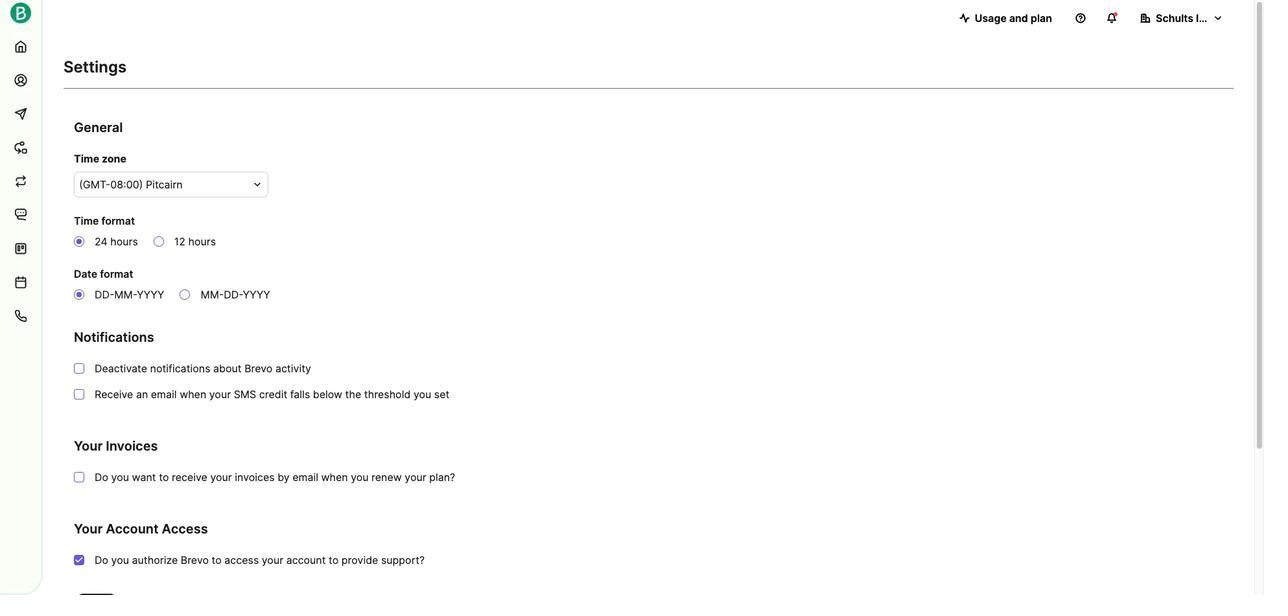 Task type: locate. For each thing, give the bounding box(es) containing it.
1 your from the top
[[74, 439, 103, 454]]

2 yyyy from the left
[[243, 288, 270, 301]]

do for account
[[95, 554, 108, 567]]

1 horizontal spatial to
[[212, 554, 222, 567]]

email right an
[[151, 388, 177, 401]]

hours right 12
[[188, 235, 216, 248]]

activity
[[275, 362, 311, 375]]

2 horizontal spatial to
[[329, 554, 339, 567]]

usage and plan button
[[949, 5, 1062, 31]]

mm- down 12 hours
[[201, 288, 224, 301]]

1 horizontal spatial dd-
[[224, 288, 243, 301]]

1 time from the top
[[74, 152, 99, 165]]

do
[[95, 471, 108, 484], [95, 554, 108, 567]]

2 time from the top
[[74, 215, 99, 228]]

schults
[[1156, 12, 1193, 25]]

format up 24 hours
[[101, 215, 135, 228]]

2 hours from the left
[[188, 235, 216, 248]]

2 do from the top
[[95, 554, 108, 567]]

below
[[313, 388, 342, 401]]

(gmt-08:00)  pitcairn button
[[74, 172, 268, 198]]

0 horizontal spatial when
[[180, 388, 206, 401]]

0 vertical spatial do
[[95, 471, 108, 484]]

email right by
[[292, 471, 318, 484]]

pitcairn
[[146, 178, 183, 191]]

hours
[[110, 235, 138, 248], [188, 235, 216, 248]]

an
[[136, 388, 148, 401]]

0 vertical spatial format
[[101, 215, 135, 228]]

to
[[159, 471, 169, 484], [212, 554, 222, 567], [329, 554, 339, 567]]

yyyy
[[137, 288, 164, 301], [243, 288, 270, 301]]

your
[[74, 439, 103, 454], [74, 522, 103, 537]]

time format
[[74, 215, 135, 228]]

authorize
[[132, 554, 178, 567]]

plan?
[[429, 471, 455, 484]]

to left access
[[212, 554, 222, 567]]

threshold
[[364, 388, 411, 401]]

0 vertical spatial your
[[74, 439, 103, 454]]

format
[[101, 215, 135, 228], [100, 268, 133, 281]]

0 horizontal spatial to
[[159, 471, 169, 484]]

1 do from the top
[[95, 471, 108, 484]]

hours for 12 hours
[[188, 235, 216, 248]]

24 hours
[[95, 235, 138, 248]]

when right by
[[321, 471, 348, 484]]

1 vertical spatial format
[[100, 268, 133, 281]]

hours for 24 hours
[[110, 235, 138, 248]]

format for mm-
[[100, 268, 133, 281]]

inc
[[1196, 12, 1211, 25]]

usage
[[975, 12, 1007, 25]]

1 horizontal spatial when
[[321, 471, 348, 484]]

when down the deactivate notifications about brevo activity
[[180, 388, 206, 401]]

your right access
[[262, 554, 283, 567]]

1 horizontal spatial yyyy
[[243, 288, 270, 301]]

do down the your invoices
[[95, 471, 108, 484]]

0 horizontal spatial hours
[[110, 235, 138, 248]]

None field
[[79, 177, 248, 193]]

mm-
[[114, 288, 137, 301], [201, 288, 224, 301]]

time
[[74, 152, 99, 165], [74, 215, 99, 228]]

do you want to receive your invoices by email when you renew your plan?
[[95, 471, 455, 484]]

your right receive
[[210, 471, 232, 484]]

1 hours from the left
[[110, 235, 138, 248]]

credit
[[259, 388, 287, 401]]

0 horizontal spatial yyyy
[[137, 288, 164, 301]]

schults inc button
[[1130, 5, 1234, 31]]

1 vertical spatial brevo
[[181, 554, 209, 567]]

support?
[[381, 554, 425, 567]]

account
[[286, 554, 326, 567]]

1 mm- from the left
[[114, 288, 137, 301]]

receive an email when your sms credit falls below the threshold you set
[[95, 388, 449, 401]]

sms
[[234, 388, 256, 401]]

12 hours
[[174, 235, 216, 248]]

your left invoices
[[74, 439, 103, 454]]

do down account in the left of the page
[[95, 554, 108, 567]]

2 your from the top
[[74, 522, 103, 537]]

0 vertical spatial when
[[180, 388, 206, 401]]

general
[[74, 120, 123, 135]]

08:00)
[[110, 178, 143, 191]]

email
[[151, 388, 177, 401], [292, 471, 318, 484]]

receive
[[172, 471, 207, 484]]

1 vertical spatial do
[[95, 554, 108, 567]]

invoices
[[106, 439, 158, 454]]

1 horizontal spatial email
[[292, 471, 318, 484]]

your left account in the left of the page
[[74, 522, 103, 537]]

0 vertical spatial time
[[74, 152, 99, 165]]

1 vertical spatial when
[[321, 471, 348, 484]]

1 horizontal spatial brevo
[[244, 362, 273, 375]]

settings
[[64, 58, 126, 76]]

time up (gmt-
[[74, 152, 99, 165]]

notifications
[[74, 330, 154, 346]]

your left the plan?
[[405, 471, 426, 484]]

format up dd-mm-yyyy
[[100, 268, 133, 281]]

1 vertical spatial time
[[74, 215, 99, 228]]

brevo
[[244, 362, 273, 375], [181, 554, 209, 567]]

0 horizontal spatial brevo
[[181, 554, 209, 567]]

0 horizontal spatial mm-
[[114, 288, 137, 301]]

when
[[180, 388, 206, 401], [321, 471, 348, 484]]

and
[[1009, 12, 1028, 25]]

do you authorize brevo to access your account to provide support?
[[95, 554, 425, 567]]

you
[[414, 388, 431, 401], [111, 471, 129, 484], [351, 471, 369, 484], [111, 554, 129, 567]]

hours right 24
[[110, 235, 138, 248]]

access
[[162, 522, 208, 537]]

brevo up sms
[[244, 362, 273, 375]]

time zone
[[74, 152, 127, 165]]

0 horizontal spatial email
[[151, 388, 177, 401]]

renew
[[372, 471, 402, 484]]

1 yyyy from the left
[[137, 288, 164, 301]]

1 vertical spatial your
[[74, 522, 103, 537]]

yyyy for mm-
[[137, 288, 164, 301]]

dd-
[[95, 288, 114, 301], [224, 288, 243, 301]]

deactivate notifications about brevo activity
[[95, 362, 311, 375]]

1 horizontal spatial mm-
[[201, 288, 224, 301]]

date
[[74, 268, 97, 281]]

0 horizontal spatial dd-
[[95, 288, 114, 301]]

mm-dd-yyyy
[[201, 288, 270, 301]]

time up 24
[[74, 215, 99, 228]]

access
[[224, 554, 259, 567]]

you left renew
[[351, 471, 369, 484]]

to left provide on the left
[[329, 554, 339, 567]]

0 vertical spatial brevo
[[244, 362, 273, 375]]

none field inside (gmt-08:00)  pitcairn popup button
[[79, 177, 248, 193]]

yyyy for dd-
[[243, 288, 270, 301]]

to right want
[[159, 471, 169, 484]]

your
[[209, 388, 231, 401], [210, 471, 232, 484], [405, 471, 426, 484], [262, 554, 283, 567]]

mm- down date format
[[114, 288, 137, 301]]

time for time zone
[[74, 152, 99, 165]]

brevo down 'access'
[[181, 554, 209, 567]]

plan
[[1031, 12, 1052, 25]]

1 horizontal spatial hours
[[188, 235, 216, 248]]



Task type: vqa. For each thing, say whether or not it's contained in the screenshot.
support?
yes



Task type: describe. For each thing, give the bounding box(es) containing it.
falls
[[290, 388, 310, 401]]

deactivate
[[95, 362, 147, 375]]

your left sms
[[209, 388, 231, 401]]

(gmt-08:00)  pitcairn
[[79, 178, 183, 191]]

you left want
[[111, 471, 129, 484]]

zone
[[102, 152, 127, 165]]

provide
[[342, 554, 378, 567]]

usage and plan
[[975, 12, 1052, 25]]

your invoices
[[74, 439, 158, 454]]

notifications
[[150, 362, 210, 375]]

receive
[[95, 388, 133, 401]]

you left set
[[414, 388, 431, 401]]

2 dd- from the left
[[224, 288, 243, 301]]

your account access
[[74, 522, 208, 537]]

time for time format
[[74, 215, 99, 228]]

you down account in the left of the page
[[111, 554, 129, 567]]

your for your account access
[[74, 522, 103, 537]]

(gmt-
[[79, 178, 110, 191]]

by
[[278, 471, 290, 484]]

account
[[106, 522, 159, 537]]

1 dd- from the left
[[95, 288, 114, 301]]

want
[[132, 471, 156, 484]]

24
[[95, 235, 107, 248]]

do for invoices
[[95, 471, 108, 484]]

12
[[174, 235, 185, 248]]

2 mm- from the left
[[201, 288, 224, 301]]

set
[[434, 388, 449, 401]]

brevo for your account access
[[181, 554, 209, 567]]

brevo for notifications
[[244, 362, 273, 375]]

1 vertical spatial email
[[292, 471, 318, 484]]

schults inc
[[1156, 12, 1211, 25]]

your for your invoices
[[74, 439, 103, 454]]

the
[[345, 388, 361, 401]]

date format
[[74, 268, 133, 281]]

dd-mm-yyyy
[[95, 288, 164, 301]]

invoices
[[235, 471, 275, 484]]

0 vertical spatial email
[[151, 388, 177, 401]]

about
[[213, 362, 242, 375]]

format for hours
[[101, 215, 135, 228]]



